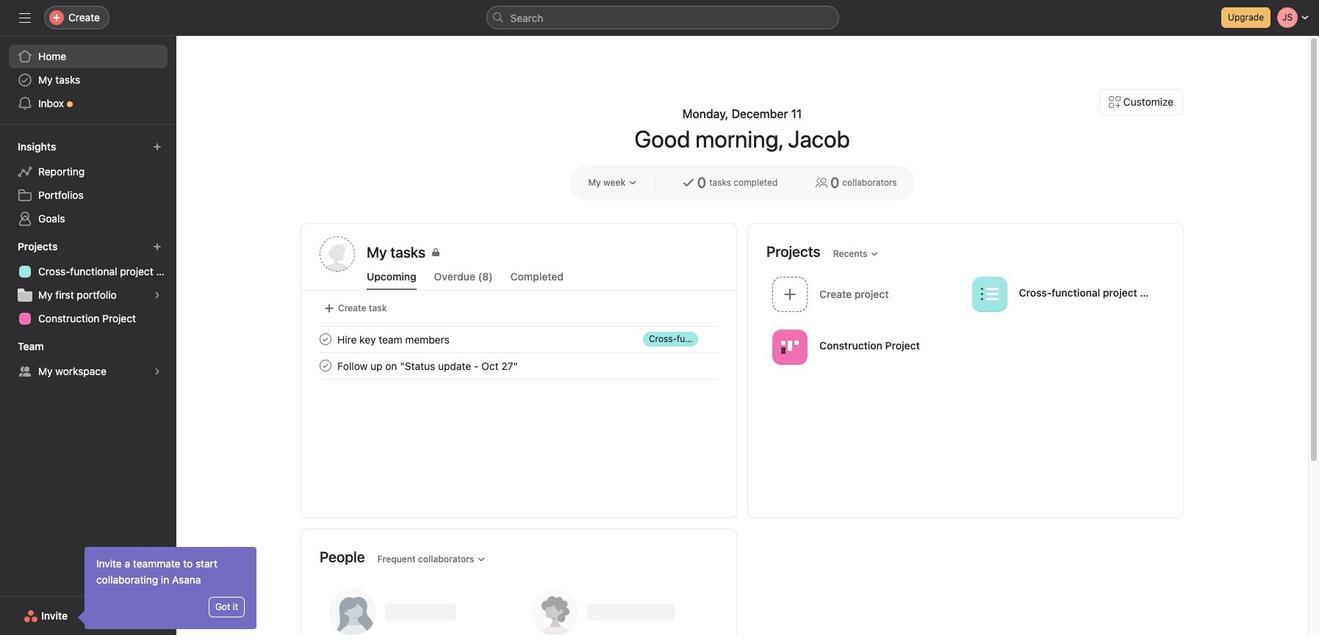 Task type: vqa. For each thing, say whether or not it's contained in the screenshot.
Invite corresponding to Invite
yes



Task type: locate. For each thing, give the bounding box(es) containing it.
1 vertical spatial plan
[[1140, 287, 1161, 299]]

my inside my tasks link
[[38, 73, 53, 86]]

1 vertical spatial mark complete image
[[317, 357, 334, 375]]

1 horizontal spatial project
[[885, 340, 920, 352]]

insights
[[18, 140, 56, 153]]

new insights image
[[153, 143, 162, 151]]

my down team "popup button"
[[38, 365, 53, 378]]

0 vertical spatial construction project
[[38, 312, 136, 325]]

follow
[[337, 360, 368, 372]]

0 horizontal spatial invite
[[41, 610, 68, 622]]

1 horizontal spatial invite
[[96, 558, 122, 570]]

1 horizontal spatial tasks
[[709, 177, 731, 188]]

collaborating
[[96, 574, 158, 586]]

1 vertical spatial collaborators
[[418, 554, 474, 565]]

0 vertical spatial cross-functional project plan
[[38, 265, 176, 278]]

0 for collaborators
[[830, 174, 840, 191]]

list image
[[981, 286, 998, 303]]

0 horizontal spatial cross-functional project plan link
[[9, 260, 176, 284]]

monday,
[[682, 107, 729, 121]]

projects inside dropdown button
[[18, 240, 58, 253]]

1 vertical spatial cross-
[[1019, 287, 1052, 299]]

projects
[[18, 240, 58, 253], [767, 243, 821, 260]]

1 horizontal spatial cross-
[[1019, 287, 1052, 299]]

my
[[38, 73, 53, 86], [588, 177, 601, 188], [38, 289, 53, 301], [38, 365, 53, 378]]

asana
[[172, 574, 201, 586]]

team button
[[15, 337, 57, 357]]

collaborators down jacob
[[842, 177, 897, 188]]

1 vertical spatial create
[[338, 303, 366, 314]]

0 vertical spatial construction
[[38, 312, 100, 325]]

0 horizontal spatial construction project
[[38, 312, 136, 325]]

0 vertical spatial project
[[102, 312, 136, 325]]

0 vertical spatial plan
[[156, 265, 176, 278]]

0 horizontal spatial 0
[[697, 174, 706, 191]]

construction project link down portfolio
[[9, 307, 168, 331]]

create up home link on the left of page
[[68, 11, 100, 24]]

cross-functional project plan inside the projects element
[[38, 265, 176, 278]]

1 horizontal spatial construction project
[[819, 340, 920, 352]]

my inside the my workspace link
[[38, 365, 53, 378]]

cross- right the list image
[[1019, 287, 1052, 299]]

my tasks link
[[9, 68, 168, 92]]

my for my tasks
[[38, 73, 53, 86]]

good
[[635, 125, 690, 153]]

1 vertical spatial project
[[1103, 287, 1137, 299]]

up
[[370, 360, 383, 372]]

cross-functional project plan
[[38, 265, 176, 278], [1019, 287, 1161, 299]]

0 left tasks completed
[[697, 174, 706, 191]]

got
[[215, 602, 230, 613]]

my for my week
[[588, 177, 601, 188]]

reporting link
[[9, 160, 168, 184]]

cross-functional project plan link
[[9, 260, 176, 284], [966, 272, 1166, 319]]

0 horizontal spatial cross-
[[38, 265, 70, 278]]

1 horizontal spatial cross-functional project plan
[[1019, 287, 1161, 299]]

add profile photo image
[[320, 237, 355, 272]]

customize button
[[1099, 89, 1183, 115]]

construction project down create project link
[[819, 340, 920, 352]]

11
[[791, 107, 802, 121]]

goals
[[38, 212, 65, 225]]

invite inside button
[[41, 610, 68, 622]]

workspace
[[55, 365, 106, 378]]

0 horizontal spatial construction project link
[[9, 307, 168, 331]]

construction project
[[38, 312, 136, 325], [819, 340, 920, 352]]

home
[[38, 50, 66, 62]]

got it button
[[209, 598, 245, 618]]

project down create project link
[[885, 340, 920, 352]]

collaborators right frequent
[[418, 554, 474, 565]]

construction down first
[[38, 312, 100, 325]]

mark complete image for hire
[[317, 331, 334, 348]]

0 horizontal spatial collaborators
[[418, 554, 474, 565]]

mark complete image
[[317, 331, 334, 348], [317, 357, 334, 375]]

overdue
[[434, 270, 475, 283]]

0 horizontal spatial cross-functional project plan
[[38, 265, 176, 278]]

construction inside the projects element
[[38, 312, 100, 325]]

create
[[68, 11, 100, 24], [338, 303, 366, 314]]

0 horizontal spatial construction
[[38, 312, 100, 325]]

1 horizontal spatial 0
[[830, 174, 840, 191]]

create left task
[[338, 303, 366, 314]]

frequent collaborators button
[[371, 549, 493, 570]]

1 horizontal spatial project
[[1103, 287, 1137, 299]]

1 mark complete image from the top
[[317, 331, 334, 348]]

update
[[438, 360, 471, 372]]

upcoming
[[367, 270, 416, 283]]

projects left recents
[[767, 243, 821, 260]]

1 horizontal spatial create
[[338, 303, 366, 314]]

overdue (8) button
[[434, 270, 493, 290]]

tasks
[[55, 73, 80, 86], [709, 177, 731, 188]]

invite
[[96, 558, 122, 570], [41, 610, 68, 622]]

2 mark complete image from the top
[[317, 357, 334, 375]]

1 vertical spatial construction project
[[819, 340, 920, 352]]

my left first
[[38, 289, 53, 301]]

construction project link down create project link
[[767, 325, 966, 372]]

hire key team members
[[337, 333, 450, 346]]

projects element
[[0, 234, 176, 334]]

create for create
[[68, 11, 100, 24]]

"status
[[400, 360, 435, 372]]

tasks down home
[[55, 73, 80, 86]]

0 vertical spatial project
[[120, 265, 153, 278]]

-
[[474, 360, 479, 372]]

my week
[[588, 177, 626, 188]]

0 horizontal spatial create
[[68, 11, 100, 24]]

0 horizontal spatial projects
[[18, 240, 58, 253]]

my inside the my first portfolio link
[[38, 289, 53, 301]]

reporting
[[38, 165, 85, 178]]

create inside popup button
[[68, 11, 100, 24]]

construction down create project
[[819, 340, 883, 352]]

mark complete image for follow
[[317, 357, 334, 375]]

cross-
[[38, 265, 70, 278], [1019, 287, 1052, 299]]

upgrade button
[[1222, 7, 1271, 28]]

0 horizontal spatial functional
[[70, 265, 117, 278]]

0 vertical spatial invite
[[96, 558, 122, 570]]

goals link
[[9, 207, 168, 231]]

teams element
[[0, 334, 176, 387]]

my first portfolio link
[[9, 284, 168, 307]]

my for my workspace
[[38, 365, 53, 378]]

members
[[405, 333, 450, 346]]

0 vertical spatial functional
[[70, 265, 117, 278]]

collaborators
[[842, 177, 897, 188], [418, 554, 474, 565]]

construction project down the my first portfolio link
[[38, 312, 136, 325]]

0 vertical spatial create
[[68, 11, 100, 24]]

plan inside the projects element
[[156, 265, 176, 278]]

create project
[[819, 288, 889, 300]]

my left week
[[588, 177, 601, 188]]

on
[[385, 360, 397, 372]]

functional
[[70, 265, 117, 278], [1052, 287, 1100, 299]]

2 0 from the left
[[830, 174, 840, 191]]

0 horizontal spatial tasks
[[55, 73, 80, 86]]

my inside my week dropdown button
[[588, 177, 601, 188]]

create inside button
[[338, 303, 366, 314]]

0 vertical spatial mark complete image
[[317, 331, 334, 348]]

1 vertical spatial invite
[[41, 610, 68, 622]]

1 0 from the left
[[697, 174, 706, 191]]

project
[[120, 265, 153, 278], [1103, 287, 1137, 299]]

global element
[[0, 36, 176, 124]]

mark complete image left hire on the bottom left
[[317, 331, 334, 348]]

construction
[[38, 312, 100, 325], [819, 340, 883, 352]]

my workspace link
[[9, 360, 168, 384]]

0 down jacob
[[830, 174, 840, 191]]

projects down goals
[[18, 240, 58, 253]]

0
[[697, 174, 706, 191], [830, 174, 840, 191]]

0 horizontal spatial plan
[[156, 265, 176, 278]]

invite a teammate to start collaborating in asana got it
[[96, 558, 238, 613]]

1 vertical spatial construction
[[819, 340, 883, 352]]

my up inbox
[[38, 73, 53, 86]]

tasks left completed
[[709, 177, 731, 188]]

1 vertical spatial tasks
[[709, 177, 731, 188]]

0 horizontal spatial project
[[120, 265, 153, 278]]

completed
[[734, 177, 778, 188]]

key
[[359, 333, 376, 346]]

completed
[[510, 270, 564, 283]]

1 vertical spatial project
[[885, 340, 920, 352]]

project down portfolio
[[102, 312, 136, 325]]

plan
[[156, 265, 176, 278], [1140, 287, 1161, 299]]

1 horizontal spatial plan
[[1140, 287, 1161, 299]]

Mark complete checkbox
[[317, 331, 334, 348]]

1 horizontal spatial projects
[[767, 243, 821, 260]]

home link
[[9, 45, 168, 68]]

mark complete image down mark complete checkbox
[[317, 357, 334, 375]]

invite inside the invite a teammate to start collaborating in asana got it
[[96, 558, 122, 570]]

collaborators inside frequent collaborators dropdown button
[[418, 554, 474, 565]]

0 vertical spatial tasks
[[55, 73, 80, 86]]

0 vertical spatial cross-
[[38, 265, 70, 278]]

construction project link
[[9, 307, 168, 331], [767, 325, 966, 372]]

create task button
[[320, 298, 391, 319]]

cross- up first
[[38, 265, 70, 278]]

1 vertical spatial functional
[[1052, 287, 1100, 299]]

1 horizontal spatial collaborators
[[842, 177, 897, 188]]

1 horizontal spatial construction
[[819, 340, 883, 352]]



Task type: describe. For each thing, give the bounding box(es) containing it.
portfolio
[[77, 289, 117, 301]]

functional inside the projects element
[[70, 265, 117, 278]]

task
[[369, 303, 387, 314]]

1 horizontal spatial cross-functional project plan link
[[966, 272, 1166, 319]]

my for my first portfolio
[[38, 289, 53, 301]]

invite for invite
[[41, 610, 68, 622]]

Search tasks, projects, and more text field
[[486, 6, 839, 29]]

27"
[[501, 360, 518, 372]]

create task
[[338, 303, 387, 314]]

frequent
[[377, 554, 416, 565]]

inbox link
[[9, 92, 168, 115]]

Mark complete checkbox
[[317, 357, 334, 375]]

tasks inside 'global' 'element'
[[55, 73, 80, 86]]

it
[[233, 602, 238, 613]]

my tasks link
[[367, 243, 718, 266]]

inbox
[[38, 97, 64, 110]]

week
[[603, 177, 626, 188]]

hide sidebar image
[[19, 12, 31, 24]]

portfolios link
[[9, 184, 168, 207]]

to
[[183, 558, 193, 570]]

cross- inside the projects element
[[38, 265, 70, 278]]

my workspace
[[38, 365, 106, 378]]

construction project link inside the projects element
[[9, 307, 168, 331]]

in
[[161, 574, 169, 586]]

create button
[[44, 6, 109, 29]]

(8)
[[478, 270, 493, 283]]

0 horizontal spatial project
[[102, 312, 136, 325]]

my tasks
[[38, 73, 80, 86]]

start
[[196, 558, 217, 570]]

board image
[[781, 338, 799, 356]]

1 horizontal spatial functional
[[1052, 287, 1100, 299]]

frequent collaborators
[[377, 554, 474, 565]]

my week button
[[582, 173, 644, 193]]

invite for invite a teammate to start collaborating in asana got it
[[96, 558, 122, 570]]

team
[[379, 333, 402, 346]]

completed button
[[510, 270, 564, 290]]

my tasks
[[367, 244, 426, 261]]

follow up on "status update - oct 27"
[[337, 360, 518, 372]]

recents button
[[827, 244, 886, 264]]

overdue (8)
[[434, 270, 493, 283]]

insights element
[[0, 134, 176, 234]]

project inside the projects element
[[120, 265, 153, 278]]

first
[[55, 289, 74, 301]]

projects button
[[15, 237, 71, 257]]

a
[[125, 558, 130, 570]]

invite button
[[14, 603, 77, 630]]

my first portfolio
[[38, 289, 117, 301]]

construction project inside the projects element
[[38, 312, 136, 325]]

customize
[[1123, 96, 1174, 108]]

tasks completed
[[709, 177, 778, 188]]

jacob
[[788, 125, 850, 153]]

upgrade
[[1228, 12, 1264, 23]]

1 horizontal spatial construction project link
[[767, 325, 966, 372]]

december
[[732, 107, 788, 121]]

invite a teammate to start collaborating in asana tooltip
[[80, 548, 256, 630]]

monday, december 11 good morning, jacob
[[635, 107, 850, 153]]

people
[[320, 549, 365, 566]]

portfolios
[[38, 189, 84, 201]]

1 vertical spatial cross-functional project plan
[[1019, 287, 1161, 299]]

hire
[[337, 333, 357, 346]]

team
[[18, 340, 44, 353]]

cross-functional project plan link inside the projects element
[[9, 260, 176, 284]]

see details, my first portfolio image
[[153, 291, 162, 300]]

oct
[[481, 360, 499, 372]]

new project or portfolio image
[[153, 243, 162, 251]]

recents
[[833, 248, 868, 259]]

create project link
[[767, 272, 966, 319]]

teammate
[[133, 558, 180, 570]]

0 for tasks completed
[[697, 174, 706, 191]]

create for create task
[[338, 303, 366, 314]]

0 vertical spatial collaborators
[[842, 177, 897, 188]]

see details, my workspace image
[[153, 367, 162, 376]]

upcoming button
[[367, 270, 416, 290]]

morning,
[[695, 125, 783, 153]]



